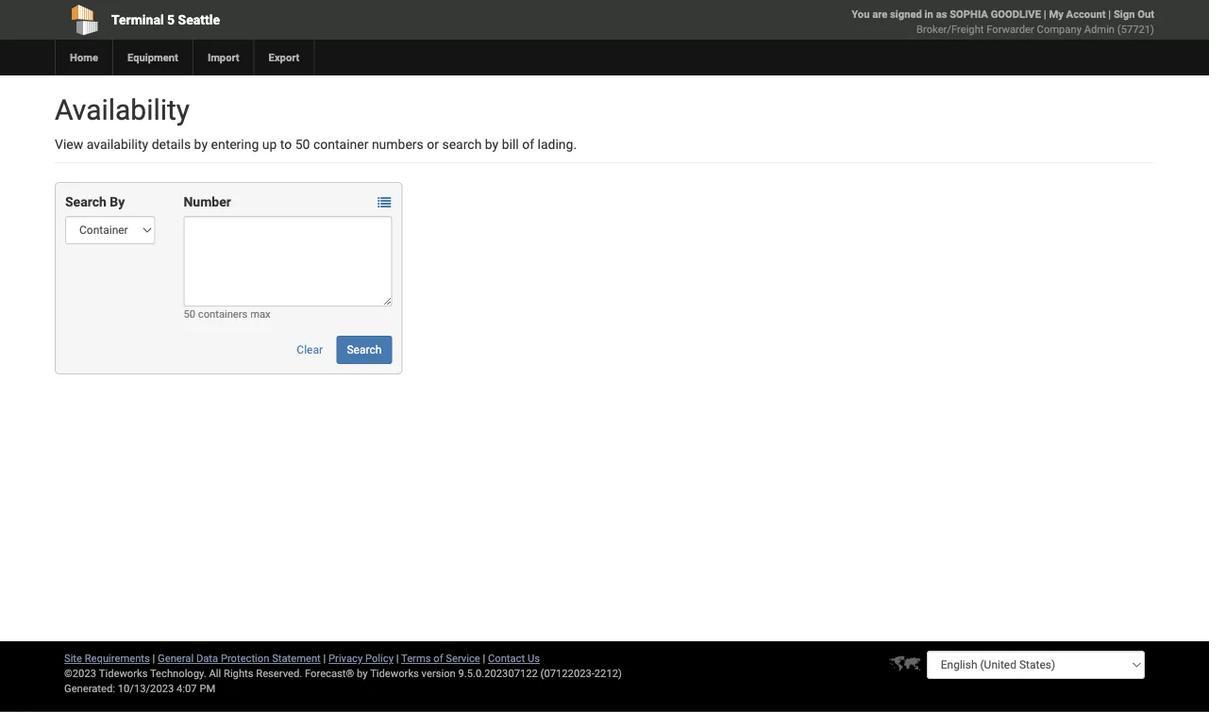 Task type: vqa. For each thing, say whether or not it's contained in the screenshot.
Welcome to Terminal 5 (For Terminal Map click here, T5 Yard Map )
no



Task type: describe. For each thing, give the bounding box(es) containing it.
| up 9.5.0.202307122
[[483, 653, 485, 665]]

sign out link
[[1114, 8, 1155, 20]]

forecast®
[[305, 668, 354, 680]]

©2023 tideworks
[[64, 668, 148, 680]]

| up forecast®
[[323, 653, 326, 665]]

50 containers max
[[184, 308, 271, 321]]

all
[[209, 668, 221, 680]]

entering
[[211, 136, 259, 152]]

broker/freight
[[917, 23, 984, 35]]

tideworks
[[370, 668, 419, 680]]

site requirements link
[[64, 653, 150, 665]]

search by
[[65, 194, 125, 210]]

import link
[[192, 40, 254, 76]]

containers
[[198, 308, 248, 321]]

2 horizontal spatial by
[[485, 136, 499, 152]]

lading.
[[538, 136, 577, 152]]

my
[[1049, 8, 1064, 20]]

version
[[422, 668, 456, 680]]

terms of service link
[[401, 653, 480, 665]]

requirements
[[85, 653, 150, 665]]

general data protection statement link
[[158, 653, 321, 665]]

import
[[208, 51, 239, 64]]

rights
[[224, 668, 253, 680]]

2212)
[[595, 668, 622, 680]]

search for search
[[347, 344, 382, 357]]

are
[[873, 8, 888, 20]]

| up tideworks
[[396, 653, 399, 665]]

reserved.
[[256, 668, 302, 680]]

privacy policy link
[[329, 653, 394, 665]]

search button
[[337, 336, 392, 364]]

up
[[262, 136, 277, 152]]

you are signed in as sophia goodlive | my account | sign out broker/freight forwarder company admin (57721)
[[852, 8, 1155, 35]]

account
[[1066, 8, 1106, 20]]

5
[[167, 12, 175, 27]]

out
[[1138, 8, 1155, 20]]

contact
[[488, 653, 525, 665]]

sign
[[1114, 8, 1135, 20]]

| left sign
[[1109, 8, 1111, 20]]

export link
[[254, 40, 314, 76]]

sophia
[[950, 8, 988, 20]]

to
[[280, 136, 292, 152]]

signed
[[890, 8, 922, 20]]

us
[[528, 653, 540, 665]]



Task type: locate. For each thing, give the bounding box(es) containing it.
general
[[158, 653, 194, 665]]

my account link
[[1049, 8, 1106, 20]]

(07122023-
[[541, 668, 595, 680]]

privacy
[[329, 653, 363, 665]]

availability
[[87, 136, 148, 152]]

10/13/2023
[[118, 683, 174, 695]]

home link
[[55, 40, 112, 76]]

show list image
[[378, 196, 391, 209]]

1 horizontal spatial of
[[522, 136, 534, 152]]

clear button
[[286, 336, 333, 364]]

by
[[110, 194, 125, 210]]

(57721)
[[1118, 23, 1155, 35]]

50 right 'to'
[[295, 136, 310, 152]]

as
[[936, 8, 947, 20]]

contact us link
[[488, 653, 540, 665]]

policy
[[365, 653, 394, 665]]

company
[[1037, 23, 1082, 35]]

in
[[925, 8, 934, 20]]

Number text field
[[184, 216, 392, 307]]

search
[[442, 136, 482, 152]]

0 vertical spatial 50
[[295, 136, 310, 152]]

of inside site requirements | general data protection statement | privacy policy | terms of service | contact us ©2023 tideworks technology. all rights reserved. forecast® by tideworks version 9.5.0.202307122 (07122023-2212) generated: 10/13/2023 4:07 pm
[[434, 653, 443, 665]]

admin
[[1085, 23, 1115, 35]]

1 vertical spatial search
[[347, 344, 382, 357]]

pm
[[200, 683, 215, 695]]

view availability details by entering up to 50 container numbers or search by bill of lading.
[[55, 136, 577, 152]]

seattle
[[178, 12, 220, 27]]

generated:
[[64, 683, 115, 695]]

home
[[70, 51, 98, 64]]

by down privacy policy link
[[357, 668, 368, 680]]

search left by
[[65, 194, 106, 210]]

4:07
[[177, 683, 197, 695]]

protection
[[221, 653, 269, 665]]

terminal 5 seattle link
[[55, 0, 497, 40]]

1 vertical spatial of
[[434, 653, 443, 665]]

site requirements | general data protection statement | privacy policy | terms of service | contact us ©2023 tideworks technology. all rights reserved. forecast® by tideworks version 9.5.0.202307122 (07122023-2212) generated: 10/13/2023 4:07 pm
[[64, 653, 622, 695]]

0 horizontal spatial of
[[434, 653, 443, 665]]

search right clear button
[[347, 344, 382, 357]]

terminal 5 seattle
[[111, 12, 220, 27]]

0 horizontal spatial by
[[194, 136, 208, 152]]

0 horizontal spatial search
[[65, 194, 106, 210]]

0 vertical spatial search
[[65, 194, 106, 210]]

1 horizontal spatial 50
[[295, 136, 310, 152]]

you
[[852, 8, 870, 20]]

container
[[313, 136, 369, 152]]

search inside button
[[347, 344, 382, 357]]

statement
[[272, 653, 321, 665]]

by right details
[[194, 136, 208, 152]]

of up 'version'
[[434, 653, 443, 665]]

by
[[194, 136, 208, 152], [485, 136, 499, 152], [357, 668, 368, 680]]

max
[[250, 308, 271, 321]]

equipment link
[[112, 40, 192, 76]]

search
[[65, 194, 106, 210], [347, 344, 382, 357]]

search for search by
[[65, 194, 106, 210]]

by left bill
[[485, 136, 499, 152]]

50 left the containers
[[184, 308, 195, 321]]

equipment
[[127, 51, 178, 64]]

bill
[[502, 136, 519, 152]]

| left my
[[1044, 8, 1047, 20]]

1 vertical spatial 50
[[184, 308, 195, 321]]

site
[[64, 653, 82, 665]]

details
[[152, 136, 191, 152]]

clear
[[297, 344, 323, 357]]

0 vertical spatial of
[[522, 136, 534, 152]]

| left the 'general'
[[153, 653, 155, 665]]

50
[[295, 136, 310, 152], [184, 308, 195, 321]]

|
[[1044, 8, 1047, 20], [1109, 8, 1111, 20], [153, 653, 155, 665], [323, 653, 326, 665], [396, 653, 399, 665], [483, 653, 485, 665]]

availability
[[55, 93, 190, 127]]

goodlive
[[991, 8, 1041, 20]]

1 horizontal spatial by
[[357, 668, 368, 680]]

or
[[427, 136, 439, 152]]

0 horizontal spatial 50
[[184, 308, 195, 321]]

of
[[522, 136, 534, 152], [434, 653, 443, 665]]

forwarder
[[987, 23, 1035, 35]]

technology.
[[150, 668, 206, 680]]

number
[[184, 194, 231, 210]]

service
[[446, 653, 480, 665]]

of right bill
[[522, 136, 534, 152]]

terminal
[[111, 12, 164, 27]]

by inside site requirements | general data protection statement | privacy policy | terms of service | contact us ©2023 tideworks technology. all rights reserved. forecast® by tideworks version 9.5.0.202307122 (07122023-2212) generated: 10/13/2023 4:07 pm
[[357, 668, 368, 680]]

9.5.0.202307122
[[458, 668, 538, 680]]

numbers
[[372, 136, 424, 152]]

export
[[269, 51, 300, 64]]

1 horizontal spatial search
[[347, 344, 382, 357]]

view
[[55, 136, 83, 152]]

data
[[196, 653, 218, 665]]

terms
[[401, 653, 431, 665]]



